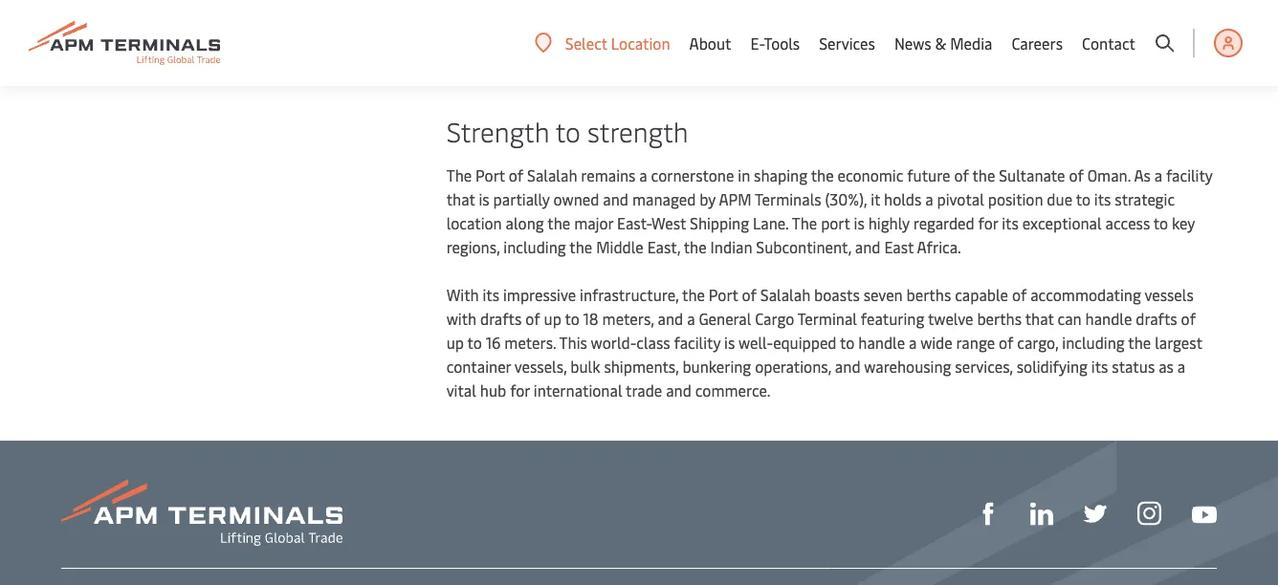 Task type: locate. For each thing, give the bounding box(es) containing it.
for inside the port of salalah remains a cornerstone in shaping the economic future of the sultanate of oman. as a facility that is partially owned and managed by apm terminals (30%), it holds a pivotal position due to its strategic location along the major east-west shipping lane. the port is highly regarded for its exceptional access to key regions, including the middle east, the indian subcontinent, and east africa.
[[978, 213, 998, 233]]

the up general
[[682, 285, 705, 305]]

1 horizontal spatial handle
[[1085, 309, 1132, 329]]

twitter image
[[1084, 503, 1107, 526]]

0 horizontal spatial holds
[[539, 18, 577, 38]]

with
[[446, 285, 479, 305]]

drafts
[[480, 309, 522, 329], [1136, 309, 1178, 329]]

her
[[935, 42, 959, 62]]

port up general
[[709, 285, 738, 305]]

the up subcontinent,
[[792, 213, 817, 233]]

2 horizontal spatial port
[[709, 285, 738, 305]]

to down terminal
[[840, 332, 855, 353]]

1 horizontal spatial including
[[1062, 332, 1125, 353]]

position
[[988, 189, 1043, 210]]

of right capable
[[1012, 285, 1027, 305]]

including down along
[[504, 237, 566, 257]]

1 horizontal spatial port
[[631, 66, 660, 86]]

salalah
[[683, 66, 733, 86], [527, 165, 577, 186], [760, 285, 811, 305]]

the up status
[[1128, 332, 1151, 353]]

is down couldn't on the right of page
[[1002, 42, 1012, 62]]

meters,
[[602, 309, 654, 329]]

access
[[1106, 213, 1150, 233]]

strength
[[587, 112, 689, 149]]

facility right as
[[1166, 165, 1213, 186]]

that
[[572, 66, 601, 86], [446, 189, 475, 210], [1025, 309, 1054, 329]]

facility up bunkering
[[674, 332, 721, 353]]

1 vertical spatial facility
[[674, 332, 721, 353]]

of
[[664, 66, 679, 86], [509, 165, 524, 186], [954, 165, 969, 186], [1069, 165, 1084, 186], [742, 285, 757, 305], [1012, 285, 1027, 305], [526, 309, 540, 329], [1181, 309, 1196, 329], [999, 332, 1014, 353]]

1 horizontal spatial that
[[572, 66, 601, 86]]

more
[[1128, 18, 1164, 38]]

that down company's
[[572, 66, 601, 86]]

shipping
[[690, 213, 749, 233]]

holds
[[539, 18, 577, 38], [884, 189, 922, 210]]

terminals
[[755, 189, 821, 210]]

to
[[1102, 42, 1117, 62], [781, 66, 796, 86], [556, 112, 581, 149], [1076, 189, 1091, 210], [1154, 213, 1168, 233], [565, 309, 580, 329], [467, 332, 482, 353], [840, 332, 855, 353]]

africa.
[[917, 237, 961, 257]]

salalah up the owned
[[527, 165, 577, 186]]

salalah down about
[[683, 66, 733, 86]]

cornerstone
[[651, 165, 734, 186]]

0 horizontal spatial berths
[[907, 285, 951, 305]]

for right the hub
[[510, 380, 530, 401]]

today, nadya holds a management position, where she leads a team, and she couldn't be prouder or more grateful for the company's unwavering support in advancing her career. her story is a testament to the growth and opportunities that the port of salalah offers to its dedicated employees.
[[446, 18, 1196, 86]]

1 horizontal spatial up
[[544, 309, 561, 329]]

where
[[749, 18, 791, 38]]

port inside with its impressive infrastructure, the port of salalah boasts seven berths capable of accommodating vessels with drafts of up to 18 meters, and a general cargo terminal featuring twelve berths that can handle drafts of up to 16 meters. this world-class facility is well-equipped to handle a wide range of cargo, including the largest container vessels, bulk shipments, bunkering operations, and warehousing services, solidifying its status as a vital hub for international trade and commerce.
[[709, 285, 738, 305]]

facility
[[1166, 165, 1213, 186], [674, 332, 721, 353]]

1 vertical spatial salalah
[[527, 165, 577, 186]]

to left key
[[1154, 213, 1168, 233]]

location
[[611, 33, 670, 53]]

regarded
[[914, 213, 975, 233]]

handle
[[1085, 309, 1132, 329], [858, 332, 905, 353]]

1 horizontal spatial holds
[[884, 189, 922, 210]]

0 horizontal spatial that
[[446, 189, 475, 210]]

vessels
[[1145, 285, 1194, 305]]

that up the location
[[446, 189, 475, 210]]

0 horizontal spatial in
[[738, 165, 750, 186]]

0 horizontal spatial salalah
[[527, 165, 577, 186]]

news & media
[[894, 33, 993, 53]]

1 horizontal spatial she
[[946, 18, 970, 38]]

port
[[821, 213, 850, 233]]

0 vertical spatial for
[[505, 42, 525, 62]]

management
[[592, 18, 683, 38]]

0 horizontal spatial handle
[[858, 332, 905, 353]]

e-tools
[[751, 33, 800, 53]]

can
[[1058, 309, 1082, 329]]

1 vertical spatial including
[[1062, 332, 1125, 353]]

status
[[1112, 356, 1155, 377]]

1 horizontal spatial drafts
[[1136, 309, 1178, 329]]

1 horizontal spatial in
[[771, 42, 784, 62]]

up down 'with'
[[446, 332, 464, 353]]

largest
[[1155, 332, 1202, 353]]

capable
[[955, 285, 1008, 305]]

for down position
[[978, 213, 998, 233]]

holds right it
[[884, 189, 922, 210]]

she up advancing at top right
[[795, 18, 819, 38]]

its down advancing at top right
[[800, 66, 817, 86]]

twelve
[[928, 309, 973, 329]]

major
[[574, 213, 613, 233]]

in right e-
[[771, 42, 784, 62]]

e-
[[751, 33, 764, 53]]

well-
[[739, 332, 773, 353]]

in inside today, nadya holds a management position, where she leads a team, and she couldn't be prouder or more grateful for the company's unwavering support in advancing her career. her story is a testament to the growth and opportunities that the port of salalah offers to its dedicated employees.
[[771, 42, 784, 62]]

that up cargo,
[[1025, 309, 1054, 329]]

including inside with its impressive infrastructure, the port of salalah boasts seven berths capable of accommodating vessels with drafts of up to 18 meters, and a general cargo terminal featuring twelve berths that can handle drafts of up to 16 meters. this world-class facility is well-equipped to handle a wide range of cargo, including the largest container vessels, bulk shipments, bunkering operations, and warehousing services, solidifying its status as a vital hub for international trade and commerce.
[[1062, 332, 1125, 353]]

for inside today, nadya holds a management position, where she leads a team, and she couldn't be prouder or more grateful for the company's unwavering support in advancing her career. her story is a testament to the growth and opportunities that the port of salalah offers to its dedicated employees.
[[505, 42, 525, 62]]

0 horizontal spatial facility
[[674, 332, 721, 353]]

be
[[1032, 18, 1049, 38]]

it
[[871, 189, 880, 210]]

2 vertical spatial salalah
[[760, 285, 811, 305]]

is down general
[[724, 332, 735, 353]]

and
[[917, 18, 942, 38], [446, 66, 472, 86], [603, 189, 629, 210], [855, 237, 881, 257], [658, 309, 683, 329], [835, 356, 861, 377], [666, 380, 692, 401]]

featuring
[[861, 309, 925, 329]]

the down select location
[[604, 66, 627, 86]]

facility inside the port of salalah remains a cornerstone in shaping the economic future of the sultanate of oman. as a facility that is partially owned and managed by apm terminals (30%), it holds a pivotal position due to its strategic location along the major east-west shipping lane. the port is highly regarded for its exceptional access to key regions, including the middle east, the indian subcontinent, and east africa.
[[1166, 165, 1213, 186]]

1 vertical spatial for
[[978, 213, 998, 233]]

including down can
[[1062, 332, 1125, 353]]

2 vertical spatial that
[[1025, 309, 1054, 329]]

0 horizontal spatial port
[[476, 165, 505, 186]]

1 vertical spatial in
[[738, 165, 750, 186]]

regions,
[[446, 237, 500, 257]]

0 horizontal spatial up
[[446, 332, 464, 353]]

drafts down vessels
[[1136, 309, 1178, 329]]

1 vertical spatial berths
[[977, 309, 1022, 329]]

the up (30%),
[[811, 165, 834, 186]]

facility inside with its impressive infrastructure, the port of salalah boasts seven berths capable of accommodating vessels with drafts of up to 18 meters, and a general cargo terminal featuring twelve berths that can handle drafts of up to 16 meters. this world-class facility is well-equipped to handle a wide range of cargo, including the largest container vessels, bulk shipments, bunkering operations, and warehousing services, solidifying its status as a vital hub for international trade and commerce.
[[674, 332, 721, 353]]

along
[[506, 213, 544, 233]]

0 horizontal spatial she
[[795, 18, 819, 38]]

berths down capable
[[977, 309, 1022, 329]]

a down future
[[925, 189, 933, 210]]

port up partially
[[476, 165, 505, 186]]

2 horizontal spatial that
[[1025, 309, 1054, 329]]

she up the her
[[946, 18, 970, 38]]

is inside with its impressive infrastructure, the port of salalah boasts seven berths capable of accommodating vessels with drafts of up to 18 meters, and a general cargo terminal featuring twelve berths that can handle drafts of up to 16 meters. this world-class facility is well-equipped to handle a wide range of cargo, including the largest container vessels, bulk shipments, bunkering operations, and warehousing services, solidifying its status as a vital hub for international trade and commerce.
[[724, 332, 735, 353]]

0 vertical spatial the
[[446, 165, 472, 186]]

for down 'nadya'
[[505, 42, 525, 62]]

1 horizontal spatial facility
[[1166, 165, 1213, 186]]

of up partially
[[509, 165, 524, 186]]

tools
[[764, 33, 800, 53]]

up down impressive
[[544, 309, 561, 329]]

berths
[[907, 285, 951, 305], [977, 309, 1022, 329]]

instagram link
[[1138, 500, 1162, 526]]

drafts up 16
[[480, 309, 522, 329]]

port inside today, nadya holds a management position, where she leads a team, and she couldn't be prouder or more grateful for the company's unwavering support in advancing her career. her story is a testament to the growth and opportunities that the port of salalah offers to its dedicated employees.
[[631, 66, 660, 86]]

of up general
[[742, 285, 757, 305]]

1 horizontal spatial berths
[[977, 309, 1022, 329]]

1 vertical spatial the
[[792, 213, 817, 233]]

of up due
[[1069, 165, 1084, 186]]

apmt footer logo image
[[61, 479, 343, 546]]

as
[[1159, 356, 1174, 377]]

trade
[[626, 380, 662, 401]]

0 vertical spatial up
[[544, 309, 561, 329]]

nadya
[[493, 18, 536, 38]]

employees.
[[891, 66, 969, 86]]

1 she from the left
[[795, 18, 819, 38]]

equipped
[[773, 332, 837, 353]]

holds up company's
[[539, 18, 577, 38]]

of down unwavering
[[664, 66, 679, 86]]

shipments,
[[604, 356, 679, 377]]

subcontinent,
[[756, 237, 851, 257]]

2 vertical spatial port
[[709, 285, 738, 305]]

1 vertical spatial holds
[[884, 189, 922, 210]]

salalah up cargo
[[760, 285, 811, 305]]

handle down featuring
[[858, 332, 905, 353]]

in up apm
[[738, 165, 750, 186]]

sultanate
[[999, 165, 1065, 186]]

e-tools button
[[751, 0, 800, 86]]

a left wide
[[909, 332, 917, 353]]

1 vertical spatial that
[[446, 189, 475, 210]]

a
[[581, 18, 589, 38], [863, 18, 871, 38], [1016, 42, 1024, 62], [639, 165, 647, 186], [1155, 165, 1163, 186], [925, 189, 933, 210], [687, 309, 695, 329], [909, 332, 917, 353], [1178, 356, 1186, 377]]

0 vertical spatial including
[[504, 237, 566, 257]]

2 drafts from the left
[[1136, 309, 1178, 329]]

0 vertical spatial salalah
[[683, 66, 733, 86]]

2 vertical spatial for
[[510, 380, 530, 401]]

including inside the port of salalah remains a cornerstone in shaping the economic future of the sultanate of oman. as a facility that is partially owned and managed by apm terminals (30%), it holds a pivotal position due to its strategic location along the major east-west shipping lane. the port is highly regarded for its exceptional access to key regions, including the middle east, the indian subcontinent, and east africa.
[[504, 237, 566, 257]]

0 vertical spatial holds
[[539, 18, 577, 38]]

to up the owned
[[556, 112, 581, 149]]

the up pivotal
[[972, 165, 995, 186]]

of inside today, nadya holds a management position, where she leads a team, and she couldn't be prouder or more grateful for the company's unwavering support in advancing her career. her story is a testament to the growth and opportunities that the port of salalah offers to its dedicated employees.
[[664, 66, 679, 86]]

0 horizontal spatial including
[[504, 237, 566, 257]]

1 vertical spatial port
[[476, 165, 505, 186]]

handle down accommodating
[[1085, 309, 1132, 329]]

to left 16
[[467, 332, 482, 353]]

a up the managed at the top of the page
[[639, 165, 647, 186]]

seven
[[864, 285, 903, 305]]

services
[[819, 33, 875, 53]]

cargo,
[[1017, 332, 1059, 353]]

a down couldn't on the right of page
[[1016, 42, 1024, 62]]

0 vertical spatial that
[[572, 66, 601, 86]]

operations,
[[755, 356, 831, 377]]

opportunities
[[476, 66, 569, 86]]

range
[[956, 332, 995, 353]]

salalah inside with its impressive infrastructure, the port of salalah boasts seven berths capable of accommodating vessels with drafts of up to 18 meters, and a general cargo terminal featuring twelve berths that can handle drafts of up to 16 meters. this world-class facility is well-equipped to handle a wide range of cargo, including the largest container vessels, bulk shipments, bunkering operations, and warehousing services, solidifying its status as a vital hub for international trade and commerce.
[[760, 285, 811, 305]]

1 horizontal spatial salalah
[[683, 66, 733, 86]]

economic
[[838, 165, 904, 186]]

port inside the port of salalah remains a cornerstone in shaping the economic future of the sultanate of oman. as a facility that is partially owned and managed by apm terminals (30%), it holds a pivotal position due to its strategic location along the major east-west shipping lane. the port is highly regarded for its exceptional access to key regions, including the middle east, the indian subcontinent, and east africa.
[[476, 165, 505, 186]]

0 vertical spatial port
[[631, 66, 660, 86]]

strength to strength
[[446, 112, 689, 149]]

that inside the port of salalah remains a cornerstone in shaping the economic future of the sultanate of oman. as a facility that is partially owned and managed by apm terminals (30%), it holds a pivotal position due to its strategic location along the major east-west shipping lane. the port is highly regarded for its exceptional access to key regions, including the middle east, the indian subcontinent, and east africa.
[[446, 189, 475, 210]]

story
[[963, 42, 998, 62]]

0 vertical spatial berths
[[907, 285, 951, 305]]

select location
[[565, 33, 670, 53]]

0 vertical spatial in
[[771, 42, 784, 62]]

1 vertical spatial handle
[[858, 332, 905, 353]]

berths up twelve at the bottom right of page
[[907, 285, 951, 305]]

0 horizontal spatial drafts
[[480, 309, 522, 329]]

shape link
[[977, 500, 1000, 526]]

the up the location
[[446, 165, 472, 186]]

0 vertical spatial facility
[[1166, 165, 1213, 186]]

east-
[[617, 213, 652, 233]]

2 horizontal spatial salalah
[[760, 285, 811, 305]]

general
[[699, 309, 751, 329]]

port down location
[[631, 66, 660, 86]]



Task type: describe. For each thing, give the bounding box(es) containing it.
due
[[1047, 189, 1073, 210]]

to right due
[[1076, 189, 1091, 210]]

growth
[[1147, 42, 1196, 62]]

the down or
[[1120, 42, 1143, 62]]

east
[[884, 237, 914, 257]]

company's
[[555, 42, 627, 62]]

this
[[559, 332, 587, 353]]

of up pivotal
[[954, 165, 969, 186]]

impressive
[[503, 285, 576, 305]]

warehousing
[[864, 356, 951, 377]]

you tube link
[[1192, 501, 1217, 525]]

oman.
[[1088, 165, 1131, 186]]

for inside with its impressive infrastructure, the port of salalah boasts seven berths capable of accommodating vessels with drafts of up to 18 meters, and a general cargo terminal featuring twelve berths that can handle drafts of up to 16 meters. this world-class facility is well-equipped to handle a wide range of cargo, including the largest container vessels, bulk shipments, bunkering operations, and warehousing services, solidifying its status as a vital hub for international trade and commerce.
[[510, 380, 530, 401]]

1 vertical spatial up
[[446, 332, 464, 353]]

instagram image
[[1138, 502, 1162, 526]]

0 horizontal spatial the
[[446, 165, 472, 186]]

with
[[446, 309, 477, 329]]

of up "meters."
[[526, 309, 540, 329]]

with its impressive infrastructure, the port of salalah boasts seven berths capable of accommodating vessels with drafts of up to 18 meters, and a general cargo terminal featuring twelve berths that can handle drafts of up to 16 meters. this world-class facility is well-equipped to handle a wide range of cargo, including the largest container vessels, bulk shipments, bunkering operations, and warehousing services, solidifying its status as a vital hub for international trade and commerce.
[[446, 285, 1202, 401]]

that inside with its impressive infrastructure, the port of salalah boasts seven berths capable of accommodating vessels with drafts of up to 18 meters, and a general cargo terminal featuring twelve berths that can handle drafts of up to 16 meters. this world-class facility is well-equipped to handle a wide range of cargo, including the largest container vessels, bulk shipments, bunkering operations, and warehousing services, solidifying its status as a vital hub for international trade and commerce.
[[1025, 309, 1054, 329]]

and up class
[[658, 309, 683, 329]]

youtube image
[[1192, 506, 1217, 524]]

2 she from the left
[[946, 18, 970, 38]]

is inside today, nadya holds a management position, where she leads a team, and she couldn't be prouder or more grateful for the company's unwavering support in advancing her career. her story is a testament to the growth and opportunities that the port of salalah offers to its dedicated employees.
[[1002, 42, 1012, 62]]

&
[[935, 33, 947, 53]]

grateful
[[446, 42, 502, 62]]

middle
[[596, 237, 644, 257]]

linkedin image
[[1030, 503, 1053, 526]]

advancing
[[787, 42, 857, 62]]

of right range
[[999, 332, 1014, 353]]

0 vertical spatial handle
[[1085, 309, 1132, 329]]

its inside today, nadya holds a management position, where she leads a team, and she couldn't be prouder or more grateful for the company's unwavering support in advancing her career. her story is a testament to the growth and opportunities that the port of salalah offers to its dedicated employees.
[[800, 66, 817, 86]]

partially
[[493, 189, 550, 210]]

the port of salalah remains a cornerstone in shaping the economic future of the sultanate of oman. as a facility that is partially owned and managed by apm terminals (30%), it holds a pivotal position due to its strategic location along the major east-west shipping lane. the port is highly regarded for its exceptional access to key regions, including the middle east, the indian subcontinent, and east africa.
[[446, 165, 1213, 257]]

couldn't
[[974, 18, 1029, 38]]

indian
[[710, 237, 752, 257]]

is up the location
[[479, 189, 490, 210]]

vessels,
[[515, 356, 567, 377]]

support
[[714, 42, 768, 62]]

news & media button
[[894, 0, 993, 86]]

media
[[950, 33, 993, 53]]

a right 'as'
[[1178, 356, 1186, 377]]

16
[[486, 332, 501, 353]]

services button
[[819, 0, 875, 86]]

1 drafts from the left
[[480, 309, 522, 329]]

container
[[446, 356, 511, 377]]

the down the owned
[[548, 213, 570, 233]]

the up opportunities
[[529, 42, 552, 62]]

the down major
[[570, 237, 593, 257]]

bunkering
[[683, 356, 751, 377]]

its down the oman.
[[1094, 189, 1111, 210]]

its left status
[[1091, 356, 1108, 377]]

international
[[534, 380, 622, 401]]

dedicated
[[820, 66, 888, 86]]

news
[[894, 33, 932, 53]]

select location button
[[535, 32, 670, 53]]

location
[[446, 213, 502, 233]]

accommodating
[[1031, 285, 1141, 305]]

about button
[[689, 0, 731, 86]]

bulk
[[571, 356, 600, 377]]

to down or
[[1102, 42, 1117, 62]]

salalah inside today, nadya holds a management position, where she leads a team, and she couldn't be prouder or more grateful for the company's unwavering support in advancing her career. her story is a testament to the growth and opportunities that the port of salalah offers to its dedicated employees.
[[683, 66, 733, 86]]

her
[[860, 42, 883, 62]]

commerce.
[[695, 380, 771, 401]]

apm
[[719, 189, 752, 210]]

a up her
[[863, 18, 871, 38]]

key
[[1172, 213, 1195, 233]]

today,
[[446, 18, 489, 38]]

exceptional
[[1023, 213, 1102, 233]]

unwavering
[[631, 42, 710, 62]]

and down 'remains'
[[603, 189, 629, 210]]

18
[[583, 309, 599, 329]]

the right east, on the right
[[684, 237, 707, 257]]

hub
[[480, 380, 506, 401]]

owned
[[554, 189, 599, 210]]

remains
[[581, 165, 636, 186]]

to left 18
[[565, 309, 580, 329]]

careers button
[[1012, 0, 1063, 86]]

holds inside the port of salalah remains a cornerstone in shaping the economic future of the sultanate of oman. as a facility that is partially owned and managed by apm terminals (30%), it holds a pivotal position due to its strategic location along the major east-west shipping lane. the port is highly regarded for its exceptional access to key regions, including the middle east, the indian subcontinent, and east africa.
[[884, 189, 922, 210]]

is right port
[[854, 213, 865, 233]]

offers
[[736, 66, 778, 86]]

vital
[[446, 380, 476, 401]]

strength
[[446, 112, 549, 149]]

career.
[[886, 42, 931, 62]]

solidifying
[[1017, 356, 1088, 377]]

fill 44 link
[[1084, 500, 1107, 526]]

about
[[689, 33, 731, 53]]

wide
[[921, 332, 953, 353]]

to right 'offers' at the top of page
[[781, 66, 796, 86]]

prouder
[[1053, 18, 1107, 38]]

class
[[637, 332, 670, 353]]

and down grateful
[[446, 66, 472, 86]]

or
[[1111, 18, 1125, 38]]

and left east
[[855, 237, 881, 257]]

infrastructure,
[[580, 285, 679, 305]]

its down position
[[1002, 213, 1019, 233]]

that inside today, nadya holds a management position, where she leads a team, and she couldn't be prouder or more grateful for the company's unwavering support in advancing her career. her story is a testament to the growth and opportunities that the port of salalah offers to its dedicated employees.
[[572, 66, 601, 86]]

and down equipped at the bottom of the page
[[835, 356, 861, 377]]

careers
[[1012, 33, 1063, 53]]

pivotal
[[937, 189, 984, 210]]

shaping
[[754, 165, 808, 186]]

and right trade
[[666, 380, 692, 401]]

1 horizontal spatial the
[[792, 213, 817, 233]]

of up largest
[[1181, 309, 1196, 329]]

by
[[700, 189, 716, 210]]

a right as
[[1155, 165, 1163, 186]]

boasts
[[814, 285, 860, 305]]

a left general
[[687, 309, 695, 329]]

holds inside today, nadya holds a management position, where she leads a team, and she couldn't be prouder or more grateful for the company's unwavering support in advancing her career. her story is a testament to the growth and opportunities that the port of salalah offers to its dedicated employees.
[[539, 18, 577, 38]]

its right with
[[483, 285, 500, 305]]

highly
[[868, 213, 910, 233]]

east,
[[647, 237, 680, 257]]

future
[[907, 165, 951, 186]]

leads
[[823, 18, 859, 38]]

salalah inside the port of salalah remains a cornerstone in shaping the economic future of the sultanate of oman. as a facility that is partially owned and managed by apm terminals (30%), it holds a pivotal position due to its strategic location along the major east-west shipping lane. the port is highly regarded for its exceptional access to key regions, including the middle east, the indian subcontinent, and east africa.
[[527, 165, 577, 186]]

a up company's
[[581, 18, 589, 38]]

and up the her
[[917, 18, 942, 38]]

facebook image
[[977, 503, 1000, 526]]

as
[[1134, 165, 1151, 186]]

in inside the port of salalah remains a cornerstone in shaping the economic future of the sultanate of oman. as a facility that is partially owned and managed by apm terminals (30%), it holds a pivotal position due to its strategic location along the major east-west shipping lane. the port is highly regarded for its exceptional access to key regions, including the middle east, the indian subcontinent, and east africa.
[[738, 165, 750, 186]]



Task type: vqa. For each thing, say whether or not it's contained in the screenshot.
making
no



